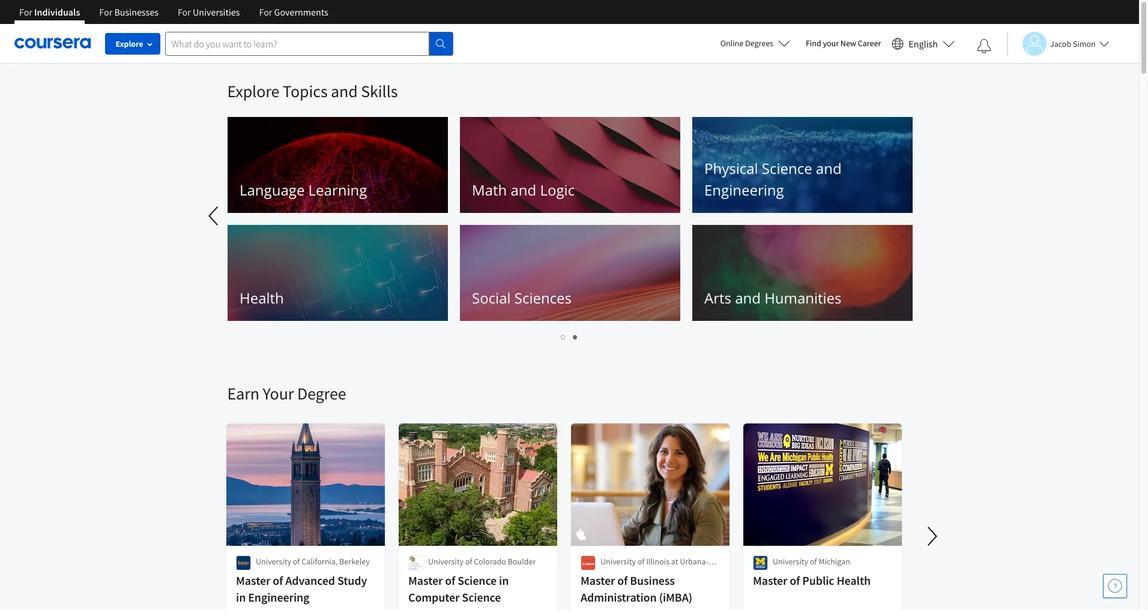Task type: describe. For each thing, give the bounding box(es) containing it.
explore topics and skills
[[227, 80, 398, 102]]

new
[[841, 38, 856, 49]]

for for businesses
[[99, 6, 112, 18]]

What do you want to learn? text field
[[165, 32, 429, 56]]

university of colorado boulder
[[428, 557, 535, 567]]

online degrees button
[[711, 30, 800, 56]]

find your new career link
[[800, 36, 887, 51]]

illinois
[[646, 557, 669, 567]]

for for governments
[[259, 6, 272, 18]]

for universities
[[178, 6, 240, 18]]

2
[[573, 331, 578, 343]]

social sciences
[[472, 288, 571, 308]]

university for science
[[428, 557, 463, 567]]

english button
[[887, 24, 960, 63]]

university of colorado boulder image
[[408, 556, 423, 571]]

jacob simon
[[1050, 38, 1096, 49]]

social
[[472, 288, 510, 308]]

health image
[[227, 225, 448, 321]]

degrees
[[745, 38, 773, 49]]

for for universities
[[178, 6, 191, 18]]

1 vertical spatial science
[[457, 573, 496, 588]]

university for public
[[773, 557, 808, 567]]

michigan
[[818, 557, 850, 567]]

health inside the health link
[[239, 288, 284, 308]]

(imba)
[[659, 590, 692, 605]]

master for master of advanced study in engineering
[[236, 573, 270, 588]]

math and logic link
[[460, 117, 680, 213]]

of for business
[[617, 573, 627, 588]]

master of science in computer science
[[408, 573, 508, 605]]

online
[[720, 38, 744, 49]]

berkeley
[[339, 557, 370, 567]]

university of illinois at urbana-champaign image
[[580, 556, 595, 571]]

of for public
[[789, 573, 800, 588]]

physical science and engineering image
[[692, 117, 912, 213]]

explore for explore
[[116, 38, 143, 49]]

administration
[[580, 590, 656, 605]]

humanities
[[764, 288, 841, 308]]

list inside explore topics and skills carousel element
[[227, 330, 912, 344]]

skills
[[361, 80, 398, 102]]

university of michigan image
[[753, 556, 768, 571]]

master of public health
[[753, 573, 870, 588]]

language learning link
[[227, 117, 448, 213]]

show notifications image
[[977, 39, 991, 53]]

sciences
[[514, 288, 571, 308]]

find
[[806, 38, 821, 49]]

online degrees
[[720, 38, 773, 49]]

science inside physical science and engineering
[[762, 159, 812, 178]]

english
[[909, 38, 938, 50]]

master for master of business administration (imba)
[[580, 573, 615, 588]]

champaign
[[600, 569, 640, 579]]

engineering inside physical science and engineering
[[704, 180, 784, 200]]

1 button
[[558, 330, 570, 344]]

2 vertical spatial science
[[462, 590, 501, 605]]

master of business administration (imba)
[[580, 573, 692, 605]]

physical
[[704, 159, 758, 178]]

universities
[[193, 6, 240, 18]]

of for advanced
[[272, 573, 283, 588]]

and inside physical science and engineering
[[816, 159, 841, 178]]

next slide image
[[918, 522, 947, 551]]

individuals
[[34, 6, 80, 18]]

social sciences link
[[460, 225, 680, 321]]

earn
[[227, 383, 259, 405]]

and inside 'link'
[[510, 180, 536, 200]]

jacob
[[1050, 38, 1071, 49]]

physical science and engineering
[[704, 159, 841, 200]]

arts
[[704, 288, 731, 308]]

coursera image
[[14, 34, 91, 53]]

your
[[823, 38, 839, 49]]

university of california, berkeley image
[[236, 556, 251, 571]]



Task type: vqa. For each thing, say whether or not it's contained in the screenshot.
SOCIAL SCIENCES
yes



Task type: locate. For each thing, give the bounding box(es) containing it.
engineering inside master of advanced study in engineering
[[248, 590, 309, 605]]

0 horizontal spatial explore
[[116, 38, 143, 49]]

health link
[[227, 225, 448, 321]]

and
[[331, 80, 358, 102], [816, 159, 841, 178], [510, 180, 536, 200], [735, 288, 760, 308]]

for businesses
[[99, 6, 158, 18]]

2 button
[[570, 330, 582, 344]]

1 master from the left
[[236, 573, 270, 588]]

for for individuals
[[19, 6, 32, 18]]

arts and humanities
[[704, 288, 841, 308]]

explore down for businesses
[[116, 38, 143, 49]]

of for california,
[[293, 557, 300, 567]]

public
[[802, 573, 834, 588]]

1
[[561, 331, 566, 343]]

simon
[[1073, 38, 1096, 49]]

help center image
[[1108, 579, 1122, 594]]

in inside 'master of science in computer science'
[[499, 573, 508, 588]]

0 vertical spatial engineering
[[704, 180, 784, 200]]

math and logic image
[[460, 117, 680, 213]]

language learning image
[[227, 117, 448, 213]]

None search field
[[165, 32, 453, 56]]

0 horizontal spatial health
[[239, 288, 284, 308]]

3 for from the left
[[178, 6, 191, 18]]

explore topics and skills carousel element
[[0, 64, 918, 347]]

in down university of california, berkeley image
[[236, 590, 245, 605]]

physical science and engineering link
[[692, 117, 912, 213]]

governments
[[274, 6, 328, 18]]

health
[[239, 288, 284, 308], [836, 573, 870, 588]]

1 vertical spatial health
[[836, 573, 870, 588]]

for
[[19, 6, 32, 18], [99, 6, 112, 18], [178, 6, 191, 18], [259, 6, 272, 18]]

explore button
[[105, 33, 160, 55]]

list containing 1
[[227, 330, 912, 344]]

1 horizontal spatial health
[[836, 573, 870, 588]]

at
[[671, 557, 678, 567]]

in
[[499, 573, 508, 588], [236, 590, 245, 605]]

master down university of michigan image
[[753, 573, 787, 588]]

3 master from the left
[[580, 573, 615, 588]]

master inside master of advanced study in engineering
[[236, 573, 270, 588]]

explore inside popup button
[[116, 38, 143, 49]]

jacob simon button
[[1007, 32, 1109, 56]]

language learning
[[239, 180, 367, 200]]

in down 'colorado'
[[499, 573, 508, 588]]

of left illinois
[[637, 557, 644, 567]]

1 university from the left
[[256, 557, 291, 567]]

of inside master of business administration (imba)
[[617, 573, 627, 588]]

of inside university of illinois at urbana- champaign
[[637, 557, 644, 567]]

university up master of public health
[[773, 557, 808, 567]]

4 for from the left
[[259, 6, 272, 18]]

logic
[[540, 180, 574, 200]]

for left universities on the left of page
[[178, 6, 191, 18]]

0 vertical spatial health
[[239, 288, 284, 308]]

of for michigan
[[810, 557, 817, 567]]

previous slide image
[[200, 202, 228, 231]]

list
[[227, 330, 912, 344]]

topics
[[283, 80, 328, 102]]

university right university of colorado boulder image
[[428, 557, 463, 567]]

california,
[[301, 557, 337, 567]]

of left public
[[789, 573, 800, 588]]

1 vertical spatial in
[[236, 590, 245, 605]]

urbana-
[[680, 557, 708, 567]]

1 for from the left
[[19, 6, 32, 18]]

businesses
[[114, 6, 158, 18]]

of for colorado
[[465, 557, 472, 567]]

university for business
[[600, 557, 636, 567]]

master down the university of illinois at urbana-champaign icon
[[580, 573, 615, 588]]

math
[[472, 180, 507, 200]]

3 university from the left
[[600, 557, 636, 567]]

master down university of california, berkeley image
[[236, 573, 270, 588]]

career
[[858, 38, 881, 49]]

of inside master of advanced study in engineering
[[272, 573, 283, 588]]

1 vertical spatial explore
[[227, 80, 279, 102]]

university up champaign
[[600, 557, 636, 567]]

university right university of california, berkeley image
[[256, 557, 291, 567]]

earn your degree
[[227, 383, 346, 405]]

of left advanced at the bottom left
[[272, 573, 283, 588]]

engineering
[[704, 180, 784, 200], [248, 590, 309, 605]]

banner navigation
[[10, 0, 338, 33]]

master inside master of business administration (imba)
[[580, 573, 615, 588]]

0 vertical spatial explore
[[116, 38, 143, 49]]

of up master of public health
[[810, 557, 817, 567]]

university of california, berkeley
[[256, 557, 370, 567]]

master for master of public health
[[753, 573, 787, 588]]

arts and humanities image
[[692, 225, 912, 321]]

4 university from the left
[[773, 557, 808, 567]]

advanced
[[285, 573, 335, 588]]

1 horizontal spatial engineering
[[704, 180, 784, 200]]

earn your degree carousel element
[[221, 347, 1148, 611]]

university for advanced
[[256, 557, 291, 567]]

social sciences image
[[460, 225, 680, 321]]

of up administration
[[617, 573, 627, 588]]

study
[[337, 573, 367, 588]]

1 horizontal spatial in
[[499, 573, 508, 588]]

0 vertical spatial science
[[762, 159, 812, 178]]

for individuals
[[19, 6, 80, 18]]

of
[[293, 557, 300, 567], [465, 557, 472, 567], [637, 557, 644, 567], [810, 557, 817, 567], [272, 573, 283, 588], [445, 573, 455, 588], [617, 573, 627, 588], [789, 573, 800, 588]]

for governments
[[259, 6, 328, 18]]

master inside 'master of science in computer science'
[[408, 573, 442, 588]]

0 vertical spatial in
[[499, 573, 508, 588]]

explore for explore topics and skills
[[227, 80, 279, 102]]

1 horizontal spatial explore
[[227, 80, 279, 102]]

engineering down physical
[[704, 180, 784, 200]]

university of illinois at urbana- champaign
[[600, 557, 708, 579]]

master of advanced study in engineering
[[236, 573, 367, 605]]

learning
[[308, 180, 367, 200]]

arts and humanities link
[[692, 225, 912, 321]]

health inside earn your degree carousel element
[[836, 573, 870, 588]]

university
[[256, 557, 291, 567], [428, 557, 463, 567], [600, 557, 636, 567], [773, 557, 808, 567]]

find your new career
[[806, 38, 881, 49]]

language
[[239, 180, 304, 200]]

of up computer
[[445, 573, 455, 588]]

0 horizontal spatial engineering
[[248, 590, 309, 605]]

engineering down advanced at the bottom left
[[248, 590, 309, 605]]

university of michigan
[[773, 557, 850, 567]]

1 vertical spatial engineering
[[248, 590, 309, 605]]

university inside university of illinois at urbana- champaign
[[600, 557, 636, 567]]

explore left topics
[[227, 80, 279, 102]]

4 master from the left
[[753, 573, 787, 588]]

of left 'colorado'
[[465, 557, 472, 567]]

of left california,
[[293, 557, 300, 567]]

for left governments
[[259, 6, 272, 18]]

science
[[762, 159, 812, 178], [457, 573, 496, 588], [462, 590, 501, 605]]

2 for from the left
[[99, 6, 112, 18]]

for left individuals
[[19, 6, 32, 18]]

business
[[630, 573, 675, 588]]

boulder
[[508, 557, 535, 567]]

your
[[263, 383, 294, 405]]

degree
[[297, 383, 346, 405]]

master up computer
[[408, 573, 442, 588]]

0 horizontal spatial in
[[236, 590, 245, 605]]

in inside master of advanced study in engineering
[[236, 590, 245, 605]]

math and logic
[[472, 180, 574, 200]]

colorado
[[474, 557, 506, 567]]

2 master from the left
[[408, 573, 442, 588]]

master for master of science in computer science
[[408, 573, 442, 588]]

explore
[[116, 38, 143, 49], [227, 80, 279, 102]]

master
[[236, 573, 270, 588], [408, 573, 442, 588], [580, 573, 615, 588], [753, 573, 787, 588]]

2 university from the left
[[428, 557, 463, 567]]

of for science
[[445, 573, 455, 588]]

of inside 'master of science in computer science'
[[445, 573, 455, 588]]

for left businesses
[[99, 6, 112, 18]]

computer
[[408, 590, 459, 605]]

of for illinois
[[637, 557, 644, 567]]



